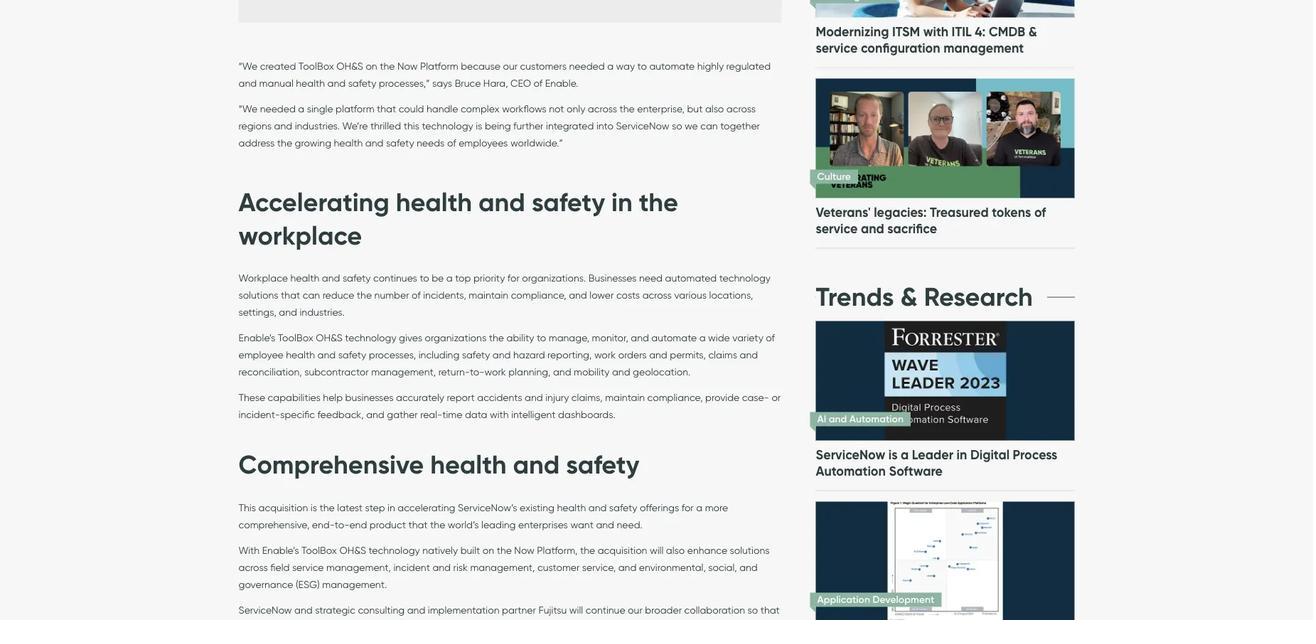 Task type: locate. For each thing, give the bounding box(es) containing it.
health down 'created toolbox'
[[296, 77, 325, 89]]

2 vertical spatial service
[[292, 561, 324, 573]]

technology inside 'enable's toolbox oh&s technology gives organizations the ability to manage, monitor, and automate a wide variety of employee health and safety processes, including safety and hazard reporting, work orders and permits, claims and reconciliation, subcontractor management, return-to-work planning, and mobility and geolocation.'
[[345, 332, 397, 344]]

0 horizontal spatial for
[[508, 272, 520, 284]]

our inside servicenow and strategic consulting and implementation partner fujitsu will continue our broader collaboration so that
[[628, 604, 643, 616]]

0 vertical spatial oh&s
[[337, 60, 363, 72]]

trends
[[816, 281, 894, 313]]

settings,
[[239, 306, 277, 318]]

automate inside "we created toolbox oh&s on the now platform because our customers needed a way to automate highly regulated and manual health and safety processes," says bruce hara, ceo of enable.
[[650, 60, 695, 72]]

a right be
[[446, 272, 453, 284]]

hara,
[[484, 77, 508, 89]]

platform,
[[537, 544, 578, 556]]

so left we
[[672, 120, 683, 132]]

development
[[873, 594, 935, 606]]

1 vertical spatial maintain
[[605, 391, 645, 403]]

0 vertical spatial maintain
[[469, 289, 509, 301]]

of right number
[[412, 289, 421, 301]]

2 "we from the top
[[239, 103, 258, 115]]

1 vertical spatial in
[[957, 447, 968, 463]]

1 vertical spatial to-
[[335, 518, 350, 531]]

oh&s inside "we created toolbox oh&s on the now platform because our customers needed a way to automate highly regulated and manual health and safety processes," says bruce hara, ceo of enable.
[[337, 60, 363, 72]]

work down "monitor,"
[[594, 349, 616, 361]]

health up servicenow's
[[430, 449, 507, 481]]

0 horizontal spatial to-
[[335, 518, 350, 531]]

industries. down 'single'
[[295, 120, 340, 132]]

2 horizontal spatial to
[[638, 60, 647, 72]]

and down employees
[[479, 186, 526, 218]]

0 vertical spatial work
[[594, 349, 616, 361]]

management, down processes,
[[371, 366, 436, 378]]

0 vertical spatial in
[[612, 186, 633, 218]]

0 horizontal spatial maintain
[[469, 289, 509, 301]]

and down businesses
[[366, 408, 385, 420]]

2 horizontal spatial is
[[889, 447, 898, 463]]

for inside workplace health and safety continues to be a top priority for organizations. businesses need automated technology solutions that can reduce the number of incidents, maintain compliance, and lower costs across various locations, settings, and industries.
[[508, 272, 520, 284]]

1 vertical spatial solutions
[[730, 544, 770, 556]]

reconciliation,
[[239, 366, 302, 378]]

1 horizontal spatial to-
[[470, 366, 485, 378]]

need.
[[617, 518, 643, 531]]

oh&s inside with enable's toolbox oh&s technology natively built on the now platform, the acquisition will also enhance solutions across field service management, incident and risk management, customer service, and environmental, social, and governance (esg) management.
[[340, 544, 366, 556]]

across up the into
[[588, 103, 617, 115]]

1 horizontal spatial now
[[514, 544, 535, 556]]

1 horizontal spatial on
[[483, 544, 494, 556]]

but
[[687, 103, 703, 115]]

0 horizontal spatial now
[[398, 60, 418, 72]]

1 vertical spatial for
[[682, 501, 694, 514]]

0 vertical spatial on
[[366, 60, 377, 72]]

1 horizontal spatial with
[[924, 24, 949, 40]]

and down legacies: at the top right of the page
[[861, 221, 885, 237]]

1 vertical spatial service
[[816, 221, 858, 237]]

2 vertical spatial oh&s
[[340, 544, 366, 556]]

solutions up settings,
[[239, 289, 278, 301]]

safety down organizations
[[462, 349, 490, 361]]

service inside the modernizing itsm with itil 4: cmdb & service configuration management
[[816, 40, 858, 56]]

and up 'single'
[[328, 77, 346, 89]]

also inside with enable's toolbox oh&s technology natively built on the now platform, the acquisition will also enhance solutions across field service management, incident and risk management, customer service, and environmental, social, and governance (esg) management.
[[666, 544, 685, 556]]

& right 'cmdb'
[[1029, 24, 1038, 40]]

0 horizontal spatial to
[[420, 272, 429, 284]]

0 vertical spatial service
[[816, 40, 858, 56]]

health up reconciliation,
[[286, 349, 315, 361]]

can right we
[[701, 120, 718, 132]]

1 horizontal spatial is
[[476, 120, 482, 132]]

is inside servicenow is a leader in digital process automation software
[[889, 447, 898, 463]]

1 horizontal spatial can
[[701, 120, 718, 132]]

1 vertical spatial with
[[490, 408, 509, 420]]

1 vertical spatial needed
[[260, 103, 296, 115]]

workflows
[[502, 103, 547, 115]]

a up software
[[901, 447, 909, 463]]

with left itil
[[924, 24, 949, 40]]

for right offerings in the bottom of the page
[[682, 501, 694, 514]]

workplace health and safety continues to be a top priority for organizations. businesses need automated technology solutions that can reduce the number of incidents, maintain compliance, and lower costs across various locations, settings, and industries.
[[239, 272, 771, 318]]

that
[[377, 103, 396, 115], [281, 289, 300, 301], [409, 518, 428, 531], [761, 604, 780, 616]]

on inside "we created toolbox oh&s on the now platform because our customers needed a way to automate highly regulated and manual health and safety processes," says bruce hara, ceo of enable.
[[366, 60, 377, 72]]

maintain down priority
[[469, 289, 509, 301]]

mobility
[[574, 366, 610, 378]]

sacrifice
[[888, 221, 937, 237]]

0 vertical spatial compliance,
[[511, 289, 567, 301]]

1 horizontal spatial solutions
[[730, 544, 770, 556]]

will right fujitsu
[[570, 604, 583, 616]]

to- up "report" at left bottom
[[470, 366, 485, 378]]

enable's up the field
[[262, 544, 299, 556]]

0 horizontal spatial is
[[311, 501, 317, 514]]

automated
[[665, 272, 717, 284]]

1 horizontal spatial &
[[1029, 24, 1038, 40]]

collaboration
[[685, 604, 745, 616]]

and up want
[[589, 501, 607, 514]]

maintain inside workplace health and safety continues to be a top priority for organizations. businesses need automated technology solutions that can reduce the number of incidents, maintain compliance, and lower costs across various locations, settings, and industries.
[[469, 289, 509, 301]]

latest
[[337, 501, 363, 514]]

1 horizontal spatial so
[[748, 604, 758, 616]]

0 vertical spatial also
[[705, 103, 724, 115]]

can inside "we needed a single platform that could handle complex workflows not only across the enterprise, but also across regions and industries. we're thrilled this technology is being further integrated into servicenow so we can together address the growing health and safety needs of employees worldwide."
[[701, 120, 718, 132]]

0 horizontal spatial servicenow
[[239, 604, 292, 616]]

1 vertical spatial compliance,
[[648, 391, 703, 403]]

organizations
[[425, 332, 487, 344]]

process
[[1013, 447, 1058, 463]]

and
[[239, 77, 257, 89], [328, 77, 346, 89], [274, 120, 292, 132], [365, 137, 384, 149], [479, 186, 526, 218], [861, 221, 885, 237], [322, 272, 340, 284], [569, 289, 587, 301], [279, 306, 297, 318], [631, 332, 649, 344], [318, 349, 336, 361], [493, 349, 511, 361], [649, 349, 668, 361], [740, 349, 758, 361], [553, 366, 572, 378], [612, 366, 631, 378], [525, 391, 543, 403], [366, 408, 385, 420], [829, 413, 847, 425], [513, 449, 560, 481], [589, 501, 607, 514], [596, 518, 614, 531], [433, 561, 451, 573], [619, 561, 637, 573], [740, 561, 758, 573], [295, 604, 313, 616], [407, 604, 426, 616]]

1 vertical spatial so
[[748, 604, 758, 616]]

of inside veterans' legacies: treasured tokens of service and sacrifice
[[1035, 205, 1046, 221]]

that down the workplace
[[281, 289, 300, 301]]

0 horizontal spatial can
[[303, 289, 320, 301]]

to inside workplace health and safety continues to be a top priority for organizations. businesses need automated technology solutions that can reduce the number of incidents, maintain compliance, and lower costs across various locations, settings, and industries.
[[420, 272, 429, 284]]

1 vertical spatial to
[[420, 272, 429, 284]]

0 horizontal spatial work
[[485, 366, 506, 378]]

application development
[[818, 594, 935, 606]]

1 horizontal spatial in
[[612, 186, 633, 218]]

0 vertical spatial &
[[1029, 24, 1038, 40]]

1 vertical spatial our
[[628, 604, 643, 616]]

0 vertical spatial industries.
[[295, 120, 340, 132]]

can
[[701, 120, 718, 132], [303, 289, 320, 301]]

risk
[[453, 561, 468, 573]]

being
[[485, 120, 511, 132]]

management, up management.
[[326, 561, 391, 573]]

of right ceo
[[534, 77, 543, 89]]

oh&s inside 'enable's toolbox oh&s technology gives organizations the ability to manage, monitor, and automate a wide variety of employee health and safety processes, including safety and hazard reporting, work orders and permits, claims and reconciliation, subcontractor management, return-to-work planning, and mobility and geolocation.'
[[316, 332, 343, 344]]

for right priority
[[508, 272, 520, 284]]

servicenow + enable, a fujitsu company, toolbox image
[[239, 0, 782, 24]]

enable's up 'employee'
[[239, 332, 275, 344]]

work
[[594, 349, 616, 361], [485, 366, 506, 378]]

modernizing itsm with itil 4: cmdb & service configuration management
[[816, 24, 1038, 56]]

permits,
[[670, 349, 706, 361]]

management, inside 'enable's toolbox oh&s technology gives organizations the ability to manage, monitor, and automate a wide variety of employee health and safety processes, including safety and hazard reporting, work orders and permits, claims and reconciliation, subcontractor management, return-to-work planning, and mobility and geolocation.'
[[371, 366, 436, 378]]

2 vertical spatial servicenow
[[239, 604, 292, 616]]

oh&s up subcontractor
[[316, 332, 343, 344]]

toolbox down end-
[[302, 544, 337, 556]]

forrester wave leader 2023: digital process automation software image
[[814, 307, 1078, 455]]

our up ceo
[[503, 60, 518, 72]]

technology inside workplace health and safety continues to be a top priority for organizations. businesses need automated technology solutions that can reduce the number of incidents, maintain compliance, and lower costs across various locations, settings, and industries.
[[720, 272, 771, 284]]

0 vertical spatial acquisition
[[259, 501, 308, 514]]

servicenow
[[616, 120, 670, 132], [816, 447, 886, 463], [239, 604, 292, 616]]

in inside servicenow is a leader in digital process automation software
[[957, 447, 968, 463]]

a left the more
[[696, 501, 703, 514]]

servicenow down ai and automation
[[816, 447, 886, 463]]

safety up reduce
[[343, 272, 371, 284]]

processes,"
[[379, 77, 430, 89]]

acquisition down need.
[[598, 544, 648, 556]]

"we inside "we created toolbox oh&s on the now platform because our customers needed a way to automate highly regulated and manual health and safety processes," says bruce hara, ceo of enable.
[[239, 60, 258, 72]]

automate left highly
[[650, 60, 695, 72]]

because
[[461, 60, 501, 72]]

and up orders
[[631, 332, 649, 344]]

to- down latest
[[335, 518, 350, 531]]

1 vertical spatial will
[[570, 604, 583, 616]]

to- inside this acquisition is the latest step in accelerating servicenow's existing health and safety offerings for a more comprehensive, end-to-end product that the world's leading enterprises want and need.
[[335, 518, 350, 531]]

1 vertical spatial toolbox
[[302, 544, 337, 556]]

across down "need"
[[643, 289, 672, 301]]

0 horizontal spatial so
[[672, 120, 683, 132]]

2 vertical spatial to
[[537, 332, 546, 344]]

0 horizontal spatial with
[[490, 408, 509, 420]]

health up want
[[557, 501, 586, 514]]

safety down the this
[[386, 137, 414, 149]]

a inside this acquisition is the latest step in accelerating servicenow's existing health and safety offerings for a more comprehensive, end-to-end product that the world's leading enterprises want and need.
[[696, 501, 703, 514]]

1 vertical spatial also
[[666, 544, 685, 556]]

0 vertical spatial for
[[508, 272, 520, 284]]

1 horizontal spatial also
[[705, 103, 724, 115]]

continues
[[373, 272, 417, 284]]

toolbox up 'employee'
[[278, 332, 313, 344]]

a left wide
[[700, 332, 706, 344]]

1 horizontal spatial maintain
[[605, 391, 645, 403]]

this
[[239, 501, 256, 514]]

0 vertical spatial now
[[398, 60, 418, 72]]

1 horizontal spatial needed
[[569, 60, 605, 72]]

incident-
[[239, 408, 280, 420]]

of inside workplace health and safety continues to be a top priority for organizations. businesses need automated technology solutions that can reduce the number of incidents, maintain compliance, and lower costs across various locations, settings, and industries.
[[412, 289, 421, 301]]

automation down ai and automation
[[816, 463, 886, 479]]

safety inside workplace health and safety continues to be a top priority for organizations. businesses need automated technology solutions that can reduce the number of incidents, maintain compliance, and lower costs across various locations, settings, and industries.
[[343, 272, 371, 284]]

safety inside accelerating health and safety in the workplace
[[532, 186, 605, 218]]

1 vertical spatial now
[[514, 544, 535, 556]]

health inside "we needed a single platform that could handle complex workflows not only across the enterprise, but also across regions and industries. we're thrilled this technology is being further integrated into servicenow so we can together address the growing health and safety needs of employees worldwide."
[[334, 137, 363, 149]]

0 vertical spatial toolbox
[[278, 332, 313, 344]]

comprehensive
[[239, 449, 424, 481]]

real-
[[420, 408, 443, 420]]

of right 'needs'
[[447, 137, 456, 149]]

1 vertical spatial automate
[[652, 332, 697, 344]]

1 vertical spatial acquisition
[[598, 544, 648, 556]]

oh&s for safety
[[316, 332, 343, 344]]

on right built
[[483, 544, 494, 556]]

1 vertical spatial enable's
[[262, 544, 299, 556]]

0 vertical spatial will
[[650, 544, 664, 556]]

"we up regions
[[239, 103, 258, 115]]

0 vertical spatial our
[[503, 60, 518, 72]]

safety inside this acquisition is the latest step in accelerating servicenow's existing health and safety offerings for a more comprehensive, end-to-end product that the world's leading enterprises want and need.
[[609, 501, 638, 514]]

veterans' legacies: treasured tokens of service and sacrifice
[[816, 205, 1046, 237]]

to left be
[[420, 272, 429, 284]]

acquisition up comprehensive, at the left bottom
[[259, 501, 308, 514]]

also inside "we needed a single platform that could handle complex workflows not only across the enterprise, but also across regions and industries. we're thrilled this technology is being further integrated into servicenow so we can together address the growing health and safety needs of employees worldwide."
[[705, 103, 724, 115]]

servicenow inside "we needed a single platform that could handle complex workflows not only across the enterprise, but also across regions and industries. we're thrilled this technology is being further integrated into servicenow so we can together address the growing health and safety needs of employees worldwide."
[[616, 120, 670, 132]]

toolbox
[[278, 332, 313, 344], [302, 544, 337, 556]]

needs
[[417, 137, 445, 149]]

accurately
[[396, 391, 444, 403]]

that inside servicenow and strategic consulting and implementation partner fujitsu will continue our broader collaboration so that
[[761, 604, 780, 616]]

acquisition inside this acquisition is the latest step in accelerating servicenow's existing health and safety offerings for a more comprehensive, end-to-end product that the world's leading enterprises want and need.
[[259, 501, 308, 514]]

servicenow inside servicenow is a leader in digital process automation software
[[816, 447, 886, 463]]

2 horizontal spatial in
[[957, 447, 968, 463]]

1 vertical spatial is
[[889, 447, 898, 463]]

0 horizontal spatial our
[[503, 60, 518, 72]]

in for leader
[[957, 447, 968, 463]]

oh&s up the 'platform'
[[337, 60, 363, 72]]

to inside "we created toolbox oh&s on the now platform because our customers needed a way to automate highly regulated and manual health and safety processes," says bruce hara, ceo of enable.
[[638, 60, 647, 72]]

0 horizontal spatial also
[[666, 544, 685, 556]]

0 horizontal spatial acquisition
[[259, 501, 308, 514]]

1 "we from the top
[[239, 60, 258, 72]]

1 horizontal spatial compliance,
[[648, 391, 703, 403]]

2 horizontal spatial servicenow
[[816, 447, 886, 463]]

a inside "we created toolbox oh&s on the now platform because our customers needed a way to automate highly regulated and manual health and safety processes," says bruce hara, ceo of enable.
[[607, 60, 614, 72]]

businesses
[[589, 272, 637, 284]]

servicenow inside servicenow and strategic consulting and implementation partner fujitsu will continue our broader collaboration so that
[[239, 604, 292, 616]]

solutions inside workplace health and safety continues to be a top priority for organizations. businesses need automated technology solutions that can reduce the number of incidents, maintain compliance, and lower costs across various locations, settings, and industries.
[[239, 289, 278, 301]]

the inside 'enable's toolbox oh&s technology gives organizations the ability to manage, monitor, and automate a wide variety of employee health and safety processes, including safety and hazard reporting, work orders and permits, claims and reconciliation, subcontractor management, return-to-work planning, and mobility and geolocation.'
[[489, 332, 504, 344]]

needed up "enable." at the left of page
[[569, 60, 605, 72]]

0 horizontal spatial in
[[388, 501, 395, 514]]

0 vertical spatial to-
[[470, 366, 485, 378]]

this
[[404, 120, 420, 132]]

these
[[239, 391, 265, 403]]

work up accidents
[[485, 366, 506, 378]]

geolocation.
[[633, 366, 691, 378]]

service up the (esg)
[[292, 561, 324, 573]]

0 horizontal spatial will
[[570, 604, 583, 616]]

technology up processes,
[[345, 332, 397, 344]]

including
[[419, 349, 460, 361]]

on
[[366, 60, 377, 72], [483, 544, 494, 556]]

in for safety
[[612, 186, 633, 218]]

0 vertical spatial with
[[924, 24, 949, 40]]

across inside workplace health and safety continues to be a top priority for organizations. businesses need automated technology solutions that can reduce the number of incidents, maintain compliance, and lower costs across various locations, settings, and industries.
[[643, 289, 672, 301]]

of right variety
[[766, 332, 775, 344]]

safety up subcontractor
[[338, 349, 366, 361]]

safety up need.
[[609, 501, 638, 514]]

industries. down reduce
[[300, 306, 345, 318]]

needed down manual
[[260, 103, 296, 115]]

compliance, down organizations.
[[511, 289, 567, 301]]

technology up "locations,"
[[720, 272, 771, 284]]

could
[[399, 103, 424, 115]]

our inside "we created toolbox oh&s on the now platform because our customers needed a way to automate highly regulated and manual health and safety processes," says bruce hara, ceo of enable.
[[503, 60, 518, 72]]

so right collaboration
[[748, 604, 758, 616]]

incident
[[394, 561, 430, 573]]

further
[[514, 120, 544, 132]]

safety down 'worldwide."' at left top
[[532, 186, 605, 218]]

in inside accelerating health and safety in the workplace
[[612, 186, 633, 218]]

these capabilities help businesses accurately report accidents and injury claims, maintain compliance, provide case- or incident-specific feedback, and gather real-time data with intelligent dashboards.
[[239, 391, 781, 420]]

organizations.
[[522, 272, 586, 284]]

report
[[447, 391, 475, 403]]

2 vertical spatial is
[[311, 501, 317, 514]]

with inside the modernizing itsm with itil 4: cmdb & service configuration management
[[924, 24, 949, 40]]

0 vertical spatial needed
[[569, 60, 605, 72]]

management
[[944, 40, 1024, 56]]

0 vertical spatial to
[[638, 60, 647, 72]]

also up environmental,
[[666, 544, 685, 556]]

enterprises
[[518, 518, 568, 531]]

is up software
[[889, 447, 898, 463]]

oh&s
[[337, 60, 363, 72], [316, 332, 343, 344], [340, 544, 366, 556]]

service
[[816, 40, 858, 56], [816, 221, 858, 237], [292, 561, 324, 573]]

that inside workplace health and safety continues to be a top priority for organizations. businesses need automated technology solutions that can reduce the number of incidents, maintain compliance, and lower costs across various locations, settings, and industries.
[[281, 289, 300, 301]]

0 horizontal spatial on
[[366, 60, 377, 72]]

automation inside servicenow is a leader in digital process automation software
[[816, 463, 886, 479]]

is
[[476, 120, 482, 132], [889, 447, 898, 463], [311, 501, 317, 514]]

technology down handle on the top left of the page
[[422, 120, 473, 132]]

& right trends
[[901, 281, 918, 313]]

the inside accelerating health and safety in the workplace
[[639, 186, 678, 218]]

research
[[924, 281, 1033, 313]]

will inside with enable's toolbox oh&s technology natively built on the now platform, the acquisition will also enhance solutions across field service management, incident and risk management, customer service, and environmental, social, and governance (esg) management.
[[650, 544, 664, 556]]

1 horizontal spatial to
[[537, 332, 546, 344]]

health right the workplace
[[290, 272, 320, 284]]

1 vertical spatial oh&s
[[316, 332, 343, 344]]

solutions for workplace health and safety continues to be a top priority for organizations. businesses need automated technology solutions that can reduce the number of incidents, maintain compliance, and lower costs across various locations, settings, and industries.
[[239, 289, 278, 301]]

with
[[924, 24, 949, 40], [490, 408, 509, 420]]

various
[[675, 289, 707, 301]]

1 vertical spatial on
[[483, 544, 494, 556]]

compliance, inside workplace health and safety continues to be a top priority for organizations. businesses need automated technology solutions that can reduce the number of incidents, maintain compliance, and lower costs across various locations, settings, and industries.
[[511, 289, 567, 301]]

ceo
[[511, 77, 531, 89]]

service down "modernizing"
[[816, 40, 858, 56]]

0 vertical spatial so
[[672, 120, 683, 132]]

that down accelerating
[[409, 518, 428, 531]]

highly
[[697, 60, 724, 72]]

of right tokens
[[1035, 205, 1046, 221]]

"we left 'created toolbox'
[[239, 60, 258, 72]]

1 horizontal spatial servicenow
[[616, 120, 670, 132]]

way
[[616, 60, 635, 72]]

across
[[588, 103, 617, 115], [727, 103, 756, 115], [643, 289, 672, 301], [239, 561, 268, 573]]

and right social,
[[740, 561, 758, 573]]

0 horizontal spatial needed
[[260, 103, 296, 115]]

0 vertical spatial is
[[476, 120, 482, 132]]

oh&s down 'end'
[[340, 544, 366, 556]]

a left 'single'
[[298, 103, 305, 115]]

automation
[[850, 413, 904, 425], [816, 463, 886, 479]]

1 vertical spatial "we
[[239, 103, 258, 115]]

health
[[296, 77, 325, 89], [334, 137, 363, 149], [396, 186, 472, 218], [290, 272, 320, 284], [286, 349, 315, 361], [430, 449, 507, 481], [557, 501, 586, 514]]

on up the 'platform'
[[366, 60, 377, 72]]

a left way
[[607, 60, 614, 72]]

culture
[[818, 171, 851, 183]]

toolbox inside with enable's toolbox oh&s technology natively built on the now platform, the acquisition will also enhance solutions across field service management, incident and risk management, customer service, and environmental, social, and governance (esg) management.
[[302, 544, 337, 556]]

1 horizontal spatial our
[[628, 604, 643, 616]]

1 vertical spatial automation
[[816, 463, 886, 479]]

automate inside 'enable's toolbox oh&s technology gives organizations the ability to manage, monitor, and automate a wide variety of employee health and safety processes, including safety and hazard reporting, work orders and permits, claims and reconciliation, subcontractor management, return-to-work planning, and mobility and geolocation.'
[[652, 332, 697, 344]]

to up hazard
[[537, 332, 546, 344]]

0 horizontal spatial compliance,
[[511, 289, 567, 301]]

our left broader
[[628, 604, 643, 616]]

the inside workplace health and safety continues to be a top priority for organizations. businesses need automated technology solutions that can reduce the number of incidents, maintain compliance, and lower costs across various locations, settings, and industries.
[[357, 289, 372, 301]]

automate up permits,
[[652, 332, 697, 344]]

feedback,
[[318, 408, 364, 420]]

is up end-
[[311, 501, 317, 514]]

0 vertical spatial "we
[[239, 60, 258, 72]]

health down 'needs'
[[396, 186, 472, 218]]

2 vertical spatial in
[[388, 501, 395, 514]]

service down veterans'
[[816, 221, 858, 237]]

environmental,
[[639, 561, 706, 573]]

is down complex
[[476, 120, 482, 132]]

0 vertical spatial solutions
[[239, 289, 278, 301]]

1 vertical spatial can
[[303, 289, 320, 301]]

"we inside "we needed a single platform that could handle complex workflows not only across the enterprise, but also across regions and industries. we're thrilled this technology is being further integrated into servicenow so we can together address the growing health and safety needs of employees worldwide."
[[239, 103, 258, 115]]

enable's inside 'enable's toolbox oh&s technology gives organizations the ability to manage, monitor, and automate a wide variety of employee health and safety processes, including safety and hazard reporting, work orders and permits, claims and reconciliation, subcontractor management, return-to-work planning, and mobility and geolocation.'
[[239, 332, 275, 344]]

solutions inside with enable's toolbox oh&s technology natively built on the now platform, the acquisition will also enhance solutions across field service management, incident and risk management, customer service, and environmental, social, and governance (esg) management.
[[730, 544, 770, 556]]

1 horizontal spatial acquisition
[[598, 544, 648, 556]]

1 vertical spatial servicenow
[[816, 447, 886, 463]]



Task type: describe. For each thing, give the bounding box(es) containing it.
and up reduce
[[322, 272, 340, 284]]

and up existing
[[513, 449, 560, 481]]

thrilled
[[371, 120, 401, 132]]

for inside this acquisition is the latest step in accelerating servicenow's existing health and safety offerings for a more comprehensive, end-to-end product that the world's leading enterprises want and need.
[[682, 501, 694, 514]]

address
[[239, 137, 275, 149]]

and right regions
[[274, 120, 292, 132]]

dashboards.
[[558, 408, 616, 420]]

enable's toolbox oh&s technology gives organizations the ability to manage, monitor, and automate a wide variety of employee health and safety processes, including safety and hazard reporting, work orders and permits, claims and reconciliation, subcontractor management, return-to-work planning, and mobility and geolocation.
[[239, 332, 775, 378]]

implementation
[[428, 604, 500, 616]]

workplace
[[239, 219, 362, 251]]

fujitsu
[[539, 604, 567, 616]]

capabilities
[[268, 391, 321, 403]]

step
[[365, 501, 385, 514]]

oh&s for and
[[337, 60, 363, 72]]

created toolbox
[[260, 60, 334, 72]]

and down variety
[[740, 349, 758, 361]]

and down orders
[[612, 366, 631, 378]]

gives
[[399, 332, 422, 344]]

a inside 'enable's toolbox oh&s technology gives organizations the ability to manage, monitor, and automate a wide variety of employee health and safety processes, including safety and hazard reporting, work orders and permits, claims and reconciliation, subcontractor management, return-to-work planning, and mobility and geolocation.'
[[700, 332, 706, 344]]

to- inside 'enable's toolbox oh&s technology gives organizations the ability to manage, monitor, and automate a wide variety of employee health and safety processes, including safety and hazard reporting, work orders and permits, claims and reconciliation, subcontractor management, return-to-work planning, and mobility and geolocation.'
[[470, 366, 485, 378]]

time
[[443, 408, 463, 420]]

world's
[[448, 518, 479, 531]]

growing
[[295, 137, 331, 149]]

is inside "we needed a single platform that could handle complex workflows not only across the enterprise, but also across regions and industries. we're thrilled this technology is being further integrated into servicenow so we can together address the growing health and safety needs of employees worldwide."
[[476, 120, 482, 132]]

accelerating health and safety in the workplace
[[239, 186, 678, 251]]

gartner magic quadrant for enterprise low-code application platforms, august 2023 image
[[814, 487, 1078, 620]]

now inside "we created toolbox oh&s on the now platform because our customers needed a way to automate highly regulated and manual health and safety processes," says bruce hara, ceo of enable.
[[398, 60, 418, 72]]

together
[[721, 120, 760, 132]]

needed inside "we needed a single platform that could handle complex workflows not only across the enterprise, but also across regions and industries. we're thrilled this technology is being further integrated into servicenow so we can together address the growing health and safety needs of employees worldwide."
[[260, 103, 296, 115]]

and right settings,
[[279, 306, 297, 318]]

complex
[[461, 103, 500, 115]]

0 vertical spatial automation
[[850, 413, 904, 425]]

& inside the modernizing itsm with itil 4: cmdb & service configuration management
[[1029, 24, 1038, 40]]

of inside "we created toolbox oh&s on the now platform because our customers needed a way to automate highly regulated and manual health and safety processes," says bruce hara, ceo of enable.
[[534, 77, 543, 89]]

0 horizontal spatial &
[[901, 281, 918, 313]]

servicenow for servicenow and strategic consulting and implementation partner fujitsu will continue our broader collaboration so that
[[239, 604, 292, 616]]

compliance, inside these capabilities help businesses accurately report accidents and injury claims, maintain compliance, provide case- or incident-specific feedback, and gather real-time data with intelligent dashboards.
[[648, 391, 703, 403]]

that inside "we needed a single platform that could handle complex workflows not only across the enterprise, but also across regions and industries. we're thrilled this technology is being further integrated into servicenow so we can together address the growing health and safety needs of employees worldwide."
[[377, 103, 396, 115]]

partner
[[502, 604, 536, 616]]

toolbox inside 'enable's toolbox oh&s technology gives organizations the ability to manage, monitor, and automate a wide variety of employee health and safety processes, including safety and hazard reporting, work orders and permits, claims and reconciliation, subcontractor management, return-to-work planning, and mobility and geolocation.'
[[278, 332, 313, 344]]

or
[[772, 391, 781, 403]]

management.
[[322, 578, 387, 590]]

want
[[571, 518, 594, 531]]

on inside with enable's toolbox oh&s technology natively built on the now platform, the acquisition will also enhance solutions across field service management, incident and risk management, customer service, and environmental, social, and governance (esg) management.
[[483, 544, 494, 556]]

platform
[[336, 103, 374, 115]]

only
[[567, 103, 586, 115]]

handle
[[427, 103, 458, 115]]

we're
[[342, 120, 368, 132]]

says
[[432, 77, 452, 89]]

single
[[307, 103, 333, 115]]

across inside with enable's toolbox oh&s technology natively built on the now platform, the acquisition will also enhance solutions across field service management, incident and risk management, customer service, and environmental, social, and governance (esg) management.
[[239, 561, 268, 573]]

and down the (esg)
[[295, 604, 313, 616]]

industries. inside workplace health and safety continues to be a top priority for organizations. businesses need automated technology solutions that can reduce the number of incidents, maintain compliance, and lower costs across various locations, settings, and industries.
[[300, 306, 345, 318]]

enterprise,
[[637, 103, 685, 115]]

management, down built
[[470, 561, 535, 573]]

and up subcontractor
[[318, 349, 336, 361]]

is inside this acquisition is the latest step in accelerating servicenow's existing health and safety offerings for a more comprehensive, end-to-end product that the world's leading enterprises want and need.
[[311, 501, 317, 514]]

celebrating veterans: three veteran employees at servicenow image
[[814, 64, 1078, 213]]

ability
[[507, 332, 534, 344]]

of inside 'enable's toolbox oh&s technology gives organizations the ability to manage, monitor, and automate a wide variety of employee health and safety processes, including safety and hazard reporting, work orders and permits, claims and reconciliation, subcontractor management, return-to-work planning, and mobility and geolocation.'
[[766, 332, 775, 344]]

social,
[[709, 561, 737, 573]]

with inside these capabilities help businesses accurately report accidents and injury claims, maintain compliance, provide case- or incident-specific feedback, and gather real-time data with intelligent dashboards.
[[490, 408, 509, 420]]

health inside accelerating health and safety in the workplace
[[396, 186, 472, 218]]

of inside "we needed a single platform that could handle complex workflows not only across the enterprise, but also across regions and industries. we're thrilled this technology is being further integrated into servicenow so we can together address the growing health and safety needs of employees worldwide."
[[447, 137, 456, 149]]

and right service,
[[619, 561, 637, 573]]

enhance
[[688, 544, 728, 556]]

platform
[[420, 60, 458, 72]]

servicenow's
[[458, 501, 517, 514]]

priority
[[474, 272, 505, 284]]

accidents
[[477, 391, 522, 403]]

service inside veterans' legacies: treasured tokens of service and sacrifice
[[816, 221, 858, 237]]

end
[[350, 518, 367, 531]]

service inside with enable's toolbox oh&s technology natively built on the now platform, the acquisition will also enhance solutions across field service management, incident and risk management, customer service, and environmental, social, and governance (esg) management.
[[292, 561, 324, 573]]

wide
[[708, 332, 730, 344]]

and up intelligent in the bottom left of the page
[[525, 391, 543, 403]]

safety inside "we needed a single platform that could handle complex workflows not only across the enterprise, but also across regions and industries. we're thrilled this technology is being further integrated into servicenow so we can together address the growing health and safety needs of employees worldwide."
[[386, 137, 414, 149]]

employees
[[459, 137, 508, 149]]

safety inside "we created toolbox oh&s on the now platform because our customers needed a way to automate highly regulated and manual health and safety processes," says bruce hara, ceo of enable.
[[348, 77, 376, 89]]

health inside this acquisition is the latest step in accelerating servicenow's existing health and safety offerings for a more comprehensive, end-to-end product that the world's leading enterprises want and need.
[[557, 501, 586, 514]]

customers
[[520, 60, 567, 72]]

that inside this acquisition is the latest step in accelerating servicenow's existing health and safety offerings for a more comprehensive, end-to-end product that the world's leading enterprises want and need.
[[409, 518, 428, 531]]

"we for "we needed a single platform that could handle complex workflows not only across the enterprise, but also across regions and industries. we're thrilled this technology is being further integrated into servicenow so we can together address the growing health and safety needs of employees worldwide."
[[239, 103, 258, 115]]

health inside "we created toolbox oh&s on the now platform because our customers needed a way to automate highly regulated and manual health and safety processes," says bruce hara, ceo of enable.
[[296, 77, 325, 89]]

regulated
[[727, 60, 771, 72]]

and down thrilled
[[365, 137, 384, 149]]

a inside workplace health and safety continues to be a top priority for organizations. businesses need automated technology solutions that can reduce the number of incidents, maintain compliance, and lower costs across various locations, settings, and industries.
[[446, 272, 453, 284]]

now inside with enable's toolbox oh&s technology natively built on the now platform, the acquisition will also enhance solutions across field service management, incident and risk management, customer service, and environmental, social, and governance (esg) management.
[[514, 544, 535, 556]]

built
[[461, 544, 480, 556]]

and down ability
[[493, 349, 511, 361]]

veterans'
[[816, 205, 871, 221]]

1 vertical spatial work
[[485, 366, 506, 378]]

reporting,
[[548, 349, 592, 361]]

in inside this acquisition is the latest step in accelerating servicenow's existing health and safety offerings for a more comprehensive, end-to-end product that the world's leading enterprises want and need.
[[388, 501, 395, 514]]

technology inside "we needed a single platform that could handle complex workflows not only across the enterprise, but also across regions and industries. we're thrilled this technology is being further integrated into servicenow so we can together address the growing health and safety needs of employees worldwide."
[[422, 120, 473, 132]]

itil
[[952, 24, 972, 40]]

be
[[432, 272, 444, 284]]

industries. inside "we needed a single platform that could handle complex workflows not only across the enterprise, but also across regions and industries. we're thrilled this technology is being further integrated into servicenow so we can together address the growing health and safety needs of employees worldwide."
[[295, 120, 340, 132]]

configuration
[[861, 40, 941, 56]]

safety down dashboards.
[[566, 449, 640, 481]]

broader
[[645, 604, 682, 616]]

trends & research
[[816, 281, 1033, 313]]

bruce
[[455, 77, 481, 89]]

hazard
[[513, 349, 545, 361]]

monitor,
[[592, 332, 629, 344]]

health inside workplace health and safety continues to be a top priority for organizations. businesses need automated technology solutions that can reduce the number of incidents, maintain compliance, and lower costs across various locations, settings, and industries.
[[290, 272, 320, 284]]

and down reporting,
[[553, 366, 572, 378]]

case-
[[742, 391, 769, 403]]

(esg)
[[296, 578, 320, 590]]

maintain inside these capabilities help businesses accurately report accidents and injury claims, maintain compliance, provide case- or incident-specific feedback, and gather real-time data with intelligent dashboards.
[[605, 391, 645, 403]]

into
[[597, 120, 614, 132]]

orders
[[619, 349, 647, 361]]

and inside veterans' legacies: treasured tokens of service and sacrifice
[[861, 221, 885, 237]]

itsm
[[893, 24, 920, 40]]

a inside "we needed a single platform that could handle complex workflows not only across the enterprise, but also across regions and industries. we're thrilled this technology is being further integrated into servicenow so we can together address the growing health and safety needs of employees worldwide."
[[298, 103, 305, 115]]

and up geolocation.
[[649, 349, 668, 361]]

product
[[370, 518, 406, 531]]

injury
[[546, 391, 569, 403]]

servicenow for servicenow is a leader in digital process automation software
[[816, 447, 886, 463]]

and right ai
[[829, 413, 847, 425]]

more
[[705, 501, 728, 514]]

enable's inside with enable's toolbox oh&s technology natively built on the now platform, the acquisition will also enhance solutions across field service management, incident and risk management, customer service, and environmental, social, and governance (esg) management.
[[262, 544, 299, 556]]

technology inside with enable's toolbox oh&s technology natively built on the now platform, the acquisition will also enhance solutions across field service management, incident and risk management, customer service, and environmental, social, and governance (esg) management.
[[369, 544, 420, 556]]

subcontractor
[[304, 366, 369, 378]]

workplace
[[239, 272, 288, 284]]

consulting
[[358, 604, 405, 616]]

number
[[375, 289, 409, 301]]

and left manual
[[239, 77, 257, 89]]

health inside 'enable's toolbox oh&s technology gives organizations the ability to manage, monitor, and automate a wide variety of employee health and safety processes, including safety and hazard reporting, work orders and permits, claims and reconciliation, subcontractor management, return-to-work planning, and mobility and geolocation.'
[[286, 349, 315, 361]]

1 horizontal spatial work
[[594, 349, 616, 361]]

integrated
[[546, 120, 594, 132]]

"we for "we created toolbox oh&s on the now platform because our customers needed a way to automate highly regulated and manual health and safety processes," says bruce hara, ceo of enable.
[[239, 60, 258, 72]]

offerings
[[640, 501, 679, 514]]

to inside 'enable's toolbox oh&s technology gives organizations the ability to manage, monitor, and automate a wide variety of employee health and safety processes, including safety and hazard reporting, work orders and permits, claims and reconciliation, subcontractor management, return-to-work planning, and mobility and geolocation.'
[[537, 332, 546, 344]]

needed inside "we created toolbox oh&s on the now platform because our customers needed a way to automate highly regulated and manual health and safety processes," says bruce hara, ceo of enable.
[[569, 60, 605, 72]]

so inside "we needed a single platform that could handle complex workflows not only across the enterprise, but also across regions and industries. we're thrilled this technology is being further integrated into servicenow so we can together address the growing health and safety needs of employees worldwide."
[[672, 120, 683, 132]]

locations,
[[709, 289, 754, 301]]

ai and automation
[[818, 413, 904, 425]]

and right want
[[596, 518, 614, 531]]

regions
[[239, 120, 272, 132]]

and down natively
[[433, 561, 451, 573]]

solutions for with enable's toolbox oh&s technology natively built on the now platform, the acquisition will also enhance solutions across field service management, incident and risk management, customer service, and environmental, social, and governance (esg) management.
[[730, 544, 770, 556]]

not
[[549, 103, 564, 115]]

field
[[270, 561, 290, 573]]

and left lower
[[569, 289, 587, 301]]

accelerating
[[398, 501, 455, 514]]

and right consulting
[[407, 604, 426, 616]]

the inside "we created toolbox oh&s on the now platform because our customers needed a way to automate highly regulated and manual health and safety processes," says bruce hara, ceo of enable.
[[380, 60, 395, 72]]

service,
[[582, 561, 616, 573]]

enable.
[[545, 77, 579, 89]]

acquisition inside with enable's toolbox oh&s technology natively built on the now platform, the acquisition will also enhance solutions across field service management, incident and risk management, customer service, and environmental, social, and governance (esg) management.
[[598, 544, 648, 556]]

will inside servicenow and strategic consulting and implementation partner fujitsu will continue our broader collaboration so that
[[570, 604, 583, 616]]

across up together
[[727, 103, 756, 115]]

and inside accelerating health and safety in the workplace
[[479, 186, 526, 218]]

return-
[[439, 366, 470, 378]]

a inside servicenow is a leader in digital process automation software
[[901, 447, 909, 463]]

this acquisition is the latest step in accelerating servicenow's existing health and safety offerings for a more comprehensive, end-to-end product that the world's leading enterprises want and need.
[[239, 501, 728, 531]]

top
[[455, 272, 471, 284]]

so inside servicenow and strategic consulting and implementation partner fujitsu will continue our broader collaboration so that
[[748, 604, 758, 616]]

digital
[[971, 447, 1010, 463]]

can inside workplace health and safety continues to be a top priority for organizations. businesses need automated technology solutions that can reduce the number of incidents, maintain compliance, and lower costs across various locations, settings, and industries.
[[303, 289, 320, 301]]

intelligent
[[511, 408, 556, 420]]



Task type: vqa. For each thing, say whether or not it's contained in the screenshot.
Products in the top of the page
no



